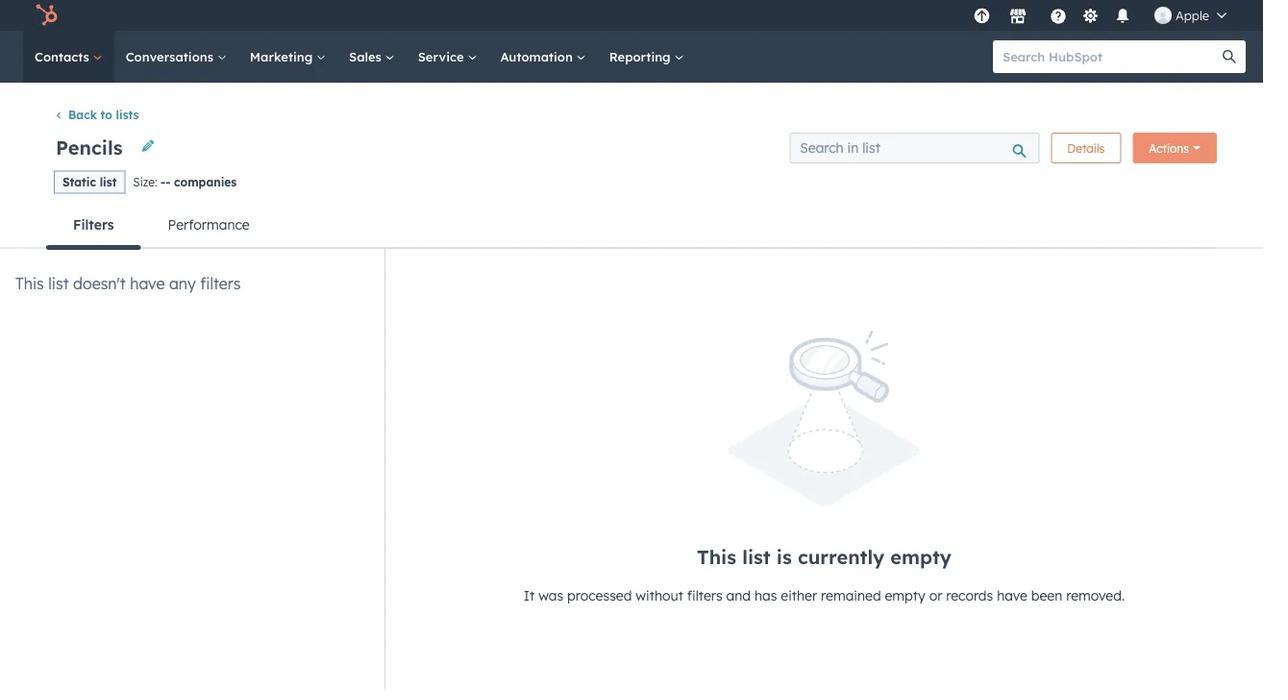 Task type: vqa. For each thing, say whether or not it's contained in the screenshot.
second "Add" from the top of the 'Add a trusted phone number Add a phone number used to occasionally verify your identity and receive other security-related alerts. This phone number will never be used for sales or marketing purposes.'
no



Task type: locate. For each thing, give the bounding box(es) containing it.
actions
[[1150, 141, 1190, 155]]

1 vertical spatial list
[[48, 274, 69, 293]]

list left is
[[743, 545, 771, 569]]

2 - from the left
[[166, 174, 171, 189]]

back to lists link
[[54, 108, 139, 122]]

1 horizontal spatial this
[[697, 545, 737, 569]]

-
[[161, 174, 166, 189], [166, 174, 171, 189]]

help button
[[1042, 0, 1075, 31]]

1 vertical spatial this
[[697, 545, 737, 569]]

banner
[[46, 126, 1218, 170]]

list inside page section element
[[100, 175, 117, 190]]

this left doesn't
[[15, 274, 44, 293]]

list
[[100, 175, 117, 190], [48, 274, 69, 293], [743, 545, 771, 569]]

search button
[[1214, 40, 1246, 73]]

been
[[1032, 587, 1063, 604]]

have
[[130, 274, 165, 293], [997, 587, 1028, 604]]

banner inside page section element
[[46, 126, 1218, 170]]

details button
[[1051, 133, 1122, 163]]

banner containing details
[[46, 126, 1218, 170]]

filters
[[200, 274, 241, 293], [687, 587, 723, 604]]

empty
[[891, 545, 952, 569], [885, 587, 926, 604]]

this up and
[[697, 545, 737, 569]]

remained
[[821, 587, 881, 604]]

back to lists
[[68, 108, 139, 122]]

conversations link
[[114, 31, 238, 83]]

empty left or
[[885, 587, 926, 604]]

bob builder image
[[1155, 7, 1172, 24]]

navigation inside page section element
[[46, 202, 1218, 250]]

processed
[[567, 587, 632, 604]]

hubspot image
[[35, 4, 58, 27]]

page section element
[[0, 83, 1264, 250]]

service
[[418, 49, 468, 64]]

help image
[[1050, 9, 1067, 26]]

navigation
[[46, 202, 1218, 250]]

apple menu
[[968, 0, 1241, 31]]

this list is currently empty
[[697, 545, 952, 569]]

size:
[[133, 174, 157, 189]]

list left doesn't
[[48, 274, 69, 293]]

have left 'been'
[[997, 587, 1028, 604]]

navigation containing filters
[[46, 202, 1218, 250]]

have left any
[[130, 274, 165, 293]]

sales
[[349, 49, 385, 64]]

marketplaces button
[[998, 0, 1039, 31]]

reporting
[[609, 49, 675, 64]]

0 vertical spatial filters
[[200, 274, 241, 293]]

empty up or
[[891, 545, 952, 569]]

this
[[15, 274, 44, 293], [697, 545, 737, 569]]

0 horizontal spatial list
[[48, 274, 69, 293]]

1 vertical spatial empty
[[885, 587, 926, 604]]

0 horizontal spatial have
[[130, 274, 165, 293]]

2 horizontal spatial list
[[743, 545, 771, 569]]

0 vertical spatial have
[[130, 274, 165, 293]]

it
[[524, 587, 535, 604]]

filters left and
[[687, 587, 723, 604]]

1 vertical spatial have
[[997, 587, 1028, 604]]

or
[[930, 587, 943, 604]]

filters button
[[46, 202, 141, 250]]

1 horizontal spatial filters
[[687, 587, 723, 604]]

List name field
[[54, 134, 129, 160]]

has
[[755, 587, 777, 604]]

back
[[68, 108, 97, 122]]

0 vertical spatial this
[[15, 274, 44, 293]]

1 horizontal spatial list
[[100, 175, 117, 190]]

performance button
[[141, 202, 277, 248]]

0 vertical spatial list
[[100, 175, 117, 190]]

filters right any
[[200, 274, 241, 293]]

contacts
[[35, 49, 93, 64]]

2 vertical spatial list
[[743, 545, 771, 569]]

currently
[[798, 545, 885, 569]]

list right 'static'
[[100, 175, 117, 190]]

doesn't
[[73, 274, 126, 293]]

filters
[[73, 216, 114, 233]]

this for this list doesn't have any filters
[[15, 274, 44, 293]]

0 horizontal spatial this
[[15, 274, 44, 293]]

static
[[63, 175, 96, 190]]



Task type: describe. For each thing, give the bounding box(es) containing it.
1 - from the left
[[161, 174, 166, 189]]

marketing link
[[238, 31, 338, 83]]

list for this list is currently empty
[[743, 545, 771, 569]]

automation
[[500, 49, 577, 64]]

details
[[1068, 141, 1105, 155]]

reporting link
[[598, 31, 696, 83]]

list for this list doesn't have any filters
[[48, 274, 69, 293]]

0 vertical spatial empty
[[891, 545, 952, 569]]

automation link
[[489, 31, 598, 83]]

conversations
[[126, 49, 217, 64]]

settings image
[[1082, 8, 1100, 25]]

1 horizontal spatial have
[[997, 587, 1028, 604]]

marketing
[[250, 49, 316, 64]]

static list
[[63, 175, 117, 190]]

and
[[727, 587, 751, 604]]

removed.
[[1067, 587, 1125, 604]]

performance
[[168, 216, 250, 233]]

was
[[539, 587, 564, 604]]

this list doesn't have any filters
[[15, 274, 241, 293]]

0 horizontal spatial filters
[[200, 274, 241, 293]]

this for this list is currently empty
[[697, 545, 737, 569]]

companies
[[174, 174, 237, 189]]

service link
[[406, 31, 489, 83]]

settings link
[[1079, 5, 1103, 25]]

actions button
[[1133, 133, 1218, 163]]

notifications image
[[1115, 9, 1132, 26]]

without
[[636, 587, 684, 604]]

apple button
[[1143, 0, 1239, 31]]

lists
[[116, 108, 139, 122]]

size: -- companies
[[133, 174, 237, 189]]

Search in list search field
[[790, 133, 1040, 163]]

upgrade link
[[970, 5, 994, 25]]

marketplaces image
[[1010, 9, 1027, 26]]

upgrade image
[[974, 8, 991, 25]]

list for static list
[[100, 175, 117, 190]]

either
[[781, 587, 818, 604]]

search image
[[1223, 50, 1237, 63]]

any
[[169, 274, 196, 293]]

it was processed without filters and has either remained empty or records have been removed.
[[524, 587, 1125, 604]]

records
[[947, 587, 994, 604]]

sales link
[[338, 31, 406, 83]]

contacts link
[[23, 31, 114, 83]]

to
[[101, 108, 112, 122]]

notifications button
[[1107, 0, 1140, 31]]

apple
[[1176, 7, 1210, 23]]

1 vertical spatial filters
[[687, 587, 723, 604]]

hubspot link
[[23, 4, 72, 27]]

Search HubSpot search field
[[993, 40, 1229, 73]]

is
[[777, 545, 792, 569]]



